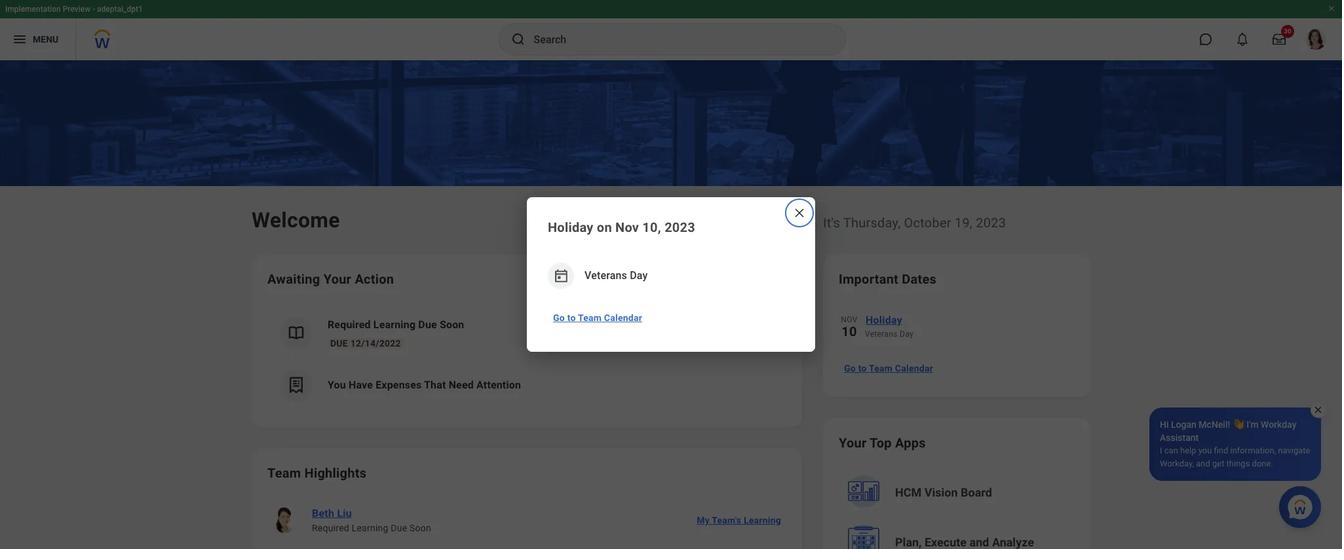 Task type: vqa. For each thing, say whether or not it's contained in the screenshot.
the Item List element
no



Task type: describe. For each thing, give the bounding box(es) containing it.
team for the bottom go to team calendar button
[[869, 363, 893, 374]]

team's
[[712, 515, 742, 526]]

inbox large image
[[1273, 33, 1286, 46]]

x image inside holiday on nov 10, 2023 dialog
[[793, 207, 806, 220]]

beth liu button
[[307, 506, 357, 522]]

your top apps
[[839, 435, 926, 451]]

have
[[349, 379, 373, 391]]

implementation preview -   adeptai_dpt1 banner
[[0, 0, 1343, 60]]

expenses
[[376, 379, 422, 391]]

learning inside button
[[744, 515, 781, 526]]

and
[[1197, 459, 1211, 469]]

adeptai_dpt1
[[97, 5, 143, 14]]

you have expenses that need attention
[[328, 379, 521, 391]]

top
[[870, 435, 892, 451]]

implementation preview -   adeptai_dpt1
[[5, 5, 143, 14]]

you have expenses that need attention button
[[267, 359, 787, 412]]

i
[[1160, 446, 1163, 456]]

learning inside awaiting your action list
[[374, 319, 416, 331]]

day inside holiday on nov 10, 2023 dialog
[[630, 269, 648, 282]]

liu
[[337, 507, 352, 520]]

my team's learning button
[[692, 507, 787, 534]]

0 horizontal spatial your
[[324, 271, 351, 287]]

need
[[449, 379, 474, 391]]

information,
[[1231, 446, 1276, 456]]

workday
[[1261, 420, 1297, 430]]

soon inside awaiting your action list
[[440, 319, 464, 331]]

it's
[[823, 215, 840, 231]]

find
[[1214, 446, 1229, 456]]

workday,
[[1160, 459, 1194, 469]]

action
[[355, 271, 394, 287]]

important
[[839, 271, 899, 287]]

hi
[[1160, 420, 1169, 430]]

go inside holiday on nov 10, 2023 dialog
[[553, 313, 565, 323]]

assistant
[[1160, 433, 1199, 443]]

due inside beth liu required learning due soon
[[391, 523, 407, 534]]

mcneil!
[[1199, 420, 1231, 430]]

logan
[[1171, 420, 1197, 430]]

welcome
[[252, 208, 340, 233]]

holiday on nov 10, 2023 dialog
[[527, 197, 816, 352]]

october
[[904, 215, 952, 231]]

2023 for it's thursday, october 19, 2023
[[976, 215, 1006, 231]]

1 vertical spatial x image
[[1314, 405, 1324, 415]]

can
[[1165, 446, 1179, 456]]

holiday for holiday veterans day
[[866, 314, 903, 326]]

1 horizontal spatial your
[[839, 435, 867, 451]]

to for go to team calendar button within holiday on nov 10, 2023 dialog
[[567, 313, 576, 323]]

you
[[328, 379, 346, 391]]

vision
[[925, 486, 958, 500]]

holiday button
[[865, 312, 1075, 329]]

close environment banner image
[[1328, 5, 1336, 12]]

done.
[[1252, 459, 1274, 469]]

book open image
[[286, 323, 306, 343]]

preview
[[63, 5, 91, 14]]

you
[[1199, 446, 1212, 456]]

hcm
[[896, 486, 922, 500]]

navigate
[[1279, 446, 1311, 456]]

beth
[[312, 507, 334, 520]]



Task type: locate. For each thing, give the bounding box(es) containing it.
profile logan mcneil element
[[1298, 25, 1335, 54]]

your
[[324, 271, 351, 287], [839, 435, 867, 451]]

that
[[424, 379, 446, 391]]

apps
[[895, 435, 926, 451]]

10,
[[643, 220, 661, 235]]

19,
[[955, 215, 973, 231]]

things
[[1227, 459, 1250, 469]]

to down holiday veterans day
[[859, 363, 867, 374]]

go to team calendar button inside holiday on nov 10, 2023 dialog
[[548, 305, 648, 331]]

0 vertical spatial go to team calendar button
[[548, 305, 648, 331]]

12/14/2022
[[350, 338, 401, 349]]

holiday inside holiday veterans day
[[866, 314, 903, 326]]

hi logan mcneil! 👋 i'm workday assistant i can help you find information, navigate workday, and get things done.
[[1160, 420, 1311, 469]]

it's thursday, october 19, 2023
[[823, 215, 1006, 231]]

0 vertical spatial soon
[[440, 319, 464, 331]]

go to team calendar inside welcome main content
[[844, 363, 934, 374]]

-
[[93, 5, 95, 14]]

holiday veterans day
[[865, 314, 914, 339]]

1 horizontal spatial 2023
[[976, 215, 1006, 231]]

2 horizontal spatial team
[[869, 363, 893, 374]]

to inside welcome main content
[[859, 363, 867, 374]]

1 horizontal spatial go
[[844, 363, 856, 374]]

thursday,
[[844, 215, 901, 231]]

go
[[553, 313, 565, 323], [844, 363, 856, 374]]

0 horizontal spatial holiday
[[548, 220, 594, 235]]

required
[[328, 319, 371, 331], [312, 523, 349, 534]]

1 horizontal spatial soon
[[440, 319, 464, 331]]

required up due 12/14/2022
[[328, 319, 371, 331]]

due
[[418, 319, 437, 331], [330, 338, 348, 349], [391, 523, 407, 534]]

nov inside welcome main content
[[841, 315, 858, 325]]

team
[[578, 313, 602, 323], [869, 363, 893, 374], [267, 465, 301, 481]]

learning up "12/14/2022" in the left of the page
[[374, 319, 416, 331]]

0 horizontal spatial go to team calendar button
[[548, 305, 648, 331]]

0 horizontal spatial day
[[630, 269, 648, 282]]

0 horizontal spatial nov
[[616, 220, 639, 235]]

search image
[[510, 31, 526, 47]]

0 horizontal spatial go to team calendar
[[553, 313, 642, 323]]

holiday
[[548, 220, 594, 235], [866, 314, 903, 326]]

1 vertical spatial holiday
[[866, 314, 903, 326]]

day down 10, in the left top of the page
[[630, 269, 648, 282]]

holiday for holiday on nov 10, 2023
[[548, 220, 594, 235]]

1 vertical spatial go
[[844, 363, 856, 374]]

required learning due soon
[[328, 319, 464, 331]]

holiday right nov 10
[[866, 314, 903, 326]]

1 vertical spatial to
[[859, 363, 867, 374]]

hcm vision board
[[896, 486, 992, 500]]

calendar image
[[553, 268, 569, 284]]

1 horizontal spatial go to team calendar button
[[839, 355, 939, 382]]

veterans day
[[585, 269, 648, 282]]

2023 right 10, in the left top of the page
[[665, 220, 696, 235]]

welcome main content
[[0, 60, 1343, 549]]

1 horizontal spatial x image
[[1314, 405, 1324, 415]]

your left action
[[324, 271, 351, 287]]

0 horizontal spatial veterans
[[585, 269, 627, 282]]

x image
[[793, 207, 806, 220], [1314, 405, 1324, 415]]

nov 10
[[841, 315, 858, 340]]

day down dates
[[900, 330, 914, 339]]

0 vertical spatial your
[[324, 271, 351, 287]]

0 vertical spatial nov
[[616, 220, 639, 235]]

2023 for holiday on nov 10, 2023
[[665, 220, 696, 235]]

0 horizontal spatial team
[[267, 465, 301, 481]]

day inside holiday veterans day
[[900, 330, 914, 339]]

1 vertical spatial go to team calendar
[[844, 363, 934, 374]]

your left top
[[839, 435, 867, 451]]

important dates
[[839, 271, 937, 287]]

hcm vision board button
[[840, 469, 1076, 517]]

2 horizontal spatial due
[[418, 319, 437, 331]]

on
[[597, 220, 612, 235]]

0 horizontal spatial due
[[330, 338, 348, 349]]

team down holiday veterans day
[[869, 363, 893, 374]]

team highlights
[[267, 465, 367, 481]]

required inside awaiting your action list
[[328, 319, 371, 331]]

go to team calendar button down the veterans day
[[548, 305, 648, 331]]

0 vertical spatial to
[[567, 313, 576, 323]]

1 vertical spatial due
[[330, 338, 348, 349]]

veterans inside holiday on nov 10, 2023 dialog
[[585, 269, 627, 282]]

0 horizontal spatial x image
[[793, 207, 806, 220]]

soon
[[440, 319, 464, 331], [410, 523, 431, 534]]

go down 10
[[844, 363, 856, 374]]

0 horizontal spatial soon
[[410, 523, 431, 534]]

0 vertical spatial due
[[418, 319, 437, 331]]

learning inside beth liu required learning due soon
[[352, 523, 388, 534]]

go to team calendar inside holiday on nov 10, 2023 dialog
[[553, 313, 642, 323]]

1 vertical spatial your
[[839, 435, 867, 451]]

veterans right 10
[[865, 330, 898, 339]]

awaiting
[[267, 271, 320, 287]]

0 vertical spatial day
[[630, 269, 648, 282]]

day
[[630, 269, 648, 282], [900, 330, 914, 339]]

implementation
[[5, 5, 61, 14]]

0 horizontal spatial to
[[567, 313, 576, 323]]

0 horizontal spatial 2023
[[665, 220, 696, 235]]

notifications large image
[[1236, 33, 1250, 46]]

my team's learning
[[697, 515, 781, 526]]

team for go to team calendar button within holiday on nov 10, 2023 dialog
[[578, 313, 602, 323]]

1 horizontal spatial calendar
[[895, 363, 934, 374]]

to down calendar "icon" on the left
[[567, 313, 576, 323]]

1 vertical spatial veterans
[[865, 330, 898, 339]]

awaiting your action
[[267, 271, 394, 287]]

2 vertical spatial due
[[391, 523, 407, 534]]

1 vertical spatial go to team calendar button
[[839, 355, 939, 382]]

1 horizontal spatial veterans
[[865, 330, 898, 339]]

i'm
[[1247, 420, 1259, 430]]

learning right the team's on the right bottom of page
[[744, 515, 781, 526]]

go to team calendar button down holiday veterans day
[[839, 355, 939, 382]]

10
[[842, 324, 857, 340]]

go to team calendar for go to team calendar button within holiday on nov 10, 2023 dialog
[[553, 313, 642, 323]]

go to team calendar button
[[548, 305, 648, 331], [839, 355, 939, 382]]

0 vertical spatial holiday
[[548, 220, 594, 235]]

1 horizontal spatial team
[[578, 313, 602, 323]]

get
[[1213, 459, 1225, 469]]

go down calendar "icon" on the left
[[553, 313, 565, 323]]

1 horizontal spatial go to team calendar
[[844, 363, 934, 374]]

nov right "on"
[[616, 220, 639, 235]]

team inside holiday on nov 10, 2023 dialog
[[578, 313, 602, 323]]

holiday on nov 10, 2023
[[548, 220, 696, 235]]

to inside holiday on nov 10, 2023 dialog
[[567, 313, 576, 323]]

1 horizontal spatial to
[[859, 363, 867, 374]]

holiday left "on"
[[548, 220, 594, 235]]

calendar for go to team calendar button within holiday on nov 10, 2023 dialog
[[604, 313, 642, 323]]

0 vertical spatial x image
[[793, 207, 806, 220]]

holiday inside dialog
[[548, 220, 594, 235]]

1 horizontal spatial holiday
[[866, 314, 903, 326]]

veterans inside holiday veterans day
[[865, 330, 898, 339]]

2023
[[976, 215, 1006, 231], [665, 220, 696, 235]]

to for the bottom go to team calendar button
[[859, 363, 867, 374]]

0 vertical spatial go to team calendar
[[553, 313, 642, 323]]

go to team calendar for the bottom go to team calendar button
[[844, 363, 934, 374]]

0 vertical spatial calendar
[[604, 313, 642, 323]]

awaiting your action list
[[267, 307, 787, 412]]

go to team calendar
[[553, 313, 642, 323], [844, 363, 934, 374]]

1 horizontal spatial nov
[[841, 315, 858, 325]]

veterans
[[585, 269, 627, 282], [865, 330, 898, 339]]

calendar for the bottom go to team calendar button
[[895, 363, 934, 374]]

go to team calendar down holiday veterans day
[[844, 363, 934, 374]]

1 vertical spatial team
[[869, 363, 893, 374]]

nov left holiday veterans day
[[841, 315, 858, 325]]

0 horizontal spatial go
[[553, 313, 565, 323]]

to
[[567, 313, 576, 323], [859, 363, 867, 374]]

2023 inside welcome main content
[[976, 215, 1006, 231]]

learning
[[374, 319, 416, 331], [744, 515, 781, 526], [352, 523, 388, 534]]

required inside beth liu required learning due soon
[[312, 523, 349, 534]]

1 horizontal spatial due
[[391, 523, 407, 534]]

1 vertical spatial day
[[900, 330, 914, 339]]

2023 inside dialog
[[665, 220, 696, 235]]

required down beth liu button
[[312, 523, 349, 534]]

1 horizontal spatial day
[[900, 330, 914, 339]]

calendar
[[604, 313, 642, 323], [895, 363, 934, 374]]

0 vertical spatial team
[[578, 313, 602, 323]]

dashboard expenses image
[[286, 376, 306, 395]]

veterans right calendar "icon" on the left
[[585, 269, 627, 282]]

attention
[[477, 379, 521, 391]]

calendar inside welcome main content
[[895, 363, 934, 374]]

help
[[1181, 446, 1197, 456]]

soon inside beth liu required learning due soon
[[410, 523, 431, 534]]

1 vertical spatial nov
[[841, 315, 858, 325]]

0 vertical spatial veterans
[[585, 269, 627, 282]]

go inside welcome main content
[[844, 363, 856, 374]]

highlights
[[305, 465, 367, 481]]

1 vertical spatial required
[[312, 523, 349, 534]]

0 vertical spatial required
[[328, 319, 371, 331]]

calendar down holiday veterans day
[[895, 363, 934, 374]]

nov
[[616, 220, 639, 235], [841, 315, 858, 325]]

calendar down the veterans day
[[604, 313, 642, 323]]

0 vertical spatial go
[[553, 313, 565, 323]]

1 vertical spatial soon
[[410, 523, 431, 534]]

1 vertical spatial calendar
[[895, 363, 934, 374]]

my
[[697, 515, 710, 526]]

calendar inside holiday on nov 10, 2023 dialog
[[604, 313, 642, 323]]

2023 right 19,
[[976, 215, 1006, 231]]

learning down liu
[[352, 523, 388, 534]]

board
[[961, 486, 992, 500]]

due 12/14/2022
[[330, 338, 401, 349]]

dates
[[902, 271, 937, 287]]

team down the veterans day
[[578, 313, 602, 323]]

👋
[[1233, 420, 1245, 430]]

2 vertical spatial team
[[267, 465, 301, 481]]

nov inside dialog
[[616, 220, 639, 235]]

team left highlights in the left of the page
[[267, 465, 301, 481]]

beth liu required learning due soon
[[312, 507, 431, 534]]

go to team calendar down the veterans day
[[553, 313, 642, 323]]

0 horizontal spatial calendar
[[604, 313, 642, 323]]



